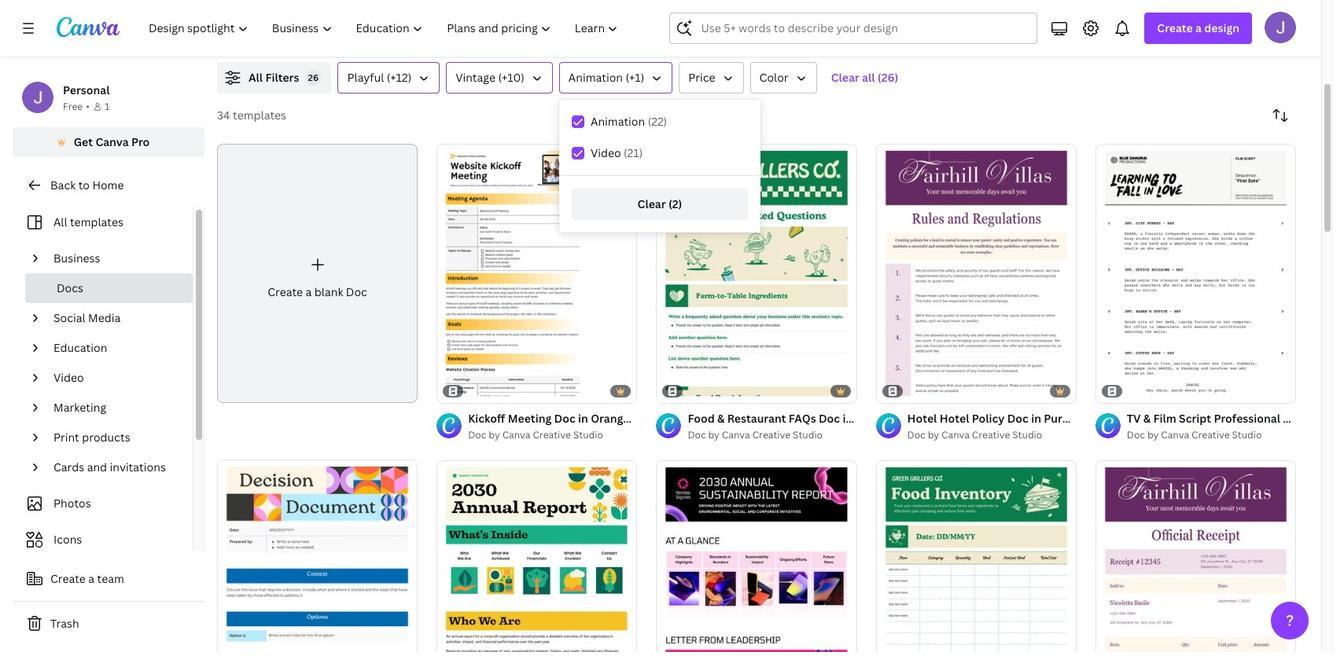Task type: locate. For each thing, give the bounding box(es) containing it.
all for all templates
[[53, 215, 67, 230]]

playful
[[347, 70, 384, 85]]

0 vertical spatial create
[[1157, 20, 1193, 35]]

education link
[[47, 334, 183, 363]]

doc for "tv & film script professional doc in black and white agnostic style" image
[[1127, 429, 1145, 442]]

a for blank
[[306, 285, 312, 300]]

business link
[[47, 244, 183, 274]]

create left design
[[1157, 20, 1193, 35]]

4 by from the left
[[1148, 429, 1159, 442]]

cards and invitations link
[[47, 453, 183, 483]]

studio
[[573, 429, 603, 442], [793, 429, 823, 442], [1013, 429, 1042, 442], [1232, 429, 1262, 442]]

canva for hotel hotel policy doc in purple cream vintage cinematica style image on the right
[[942, 429, 970, 442]]

2 horizontal spatial a
[[1196, 20, 1202, 35]]

clear
[[831, 70, 860, 85], [638, 197, 666, 212]]

4 studio from the left
[[1232, 429, 1262, 442]]

color
[[760, 70, 789, 85]]

0 vertical spatial video
[[591, 146, 621, 160]]

color button
[[750, 62, 817, 94]]

1 by from the left
[[489, 429, 500, 442]]

1 doc by canva creative studio from the left
[[468, 429, 603, 442]]

by for 'nonprofit report doc in green yellow orange flat geometric style' 'image'
[[489, 429, 500, 442]]

2 creative from the left
[[753, 429, 791, 442]]

creative
[[533, 429, 571, 442], [753, 429, 791, 442], [972, 429, 1010, 442], [1192, 429, 1230, 442]]

doc by canva creative studio link for food & restaurant inventory doc in green cream bold nostalgia style image
[[907, 428, 1077, 444]]

0 vertical spatial animation
[[569, 70, 623, 85]]

animation
[[569, 70, 623, 85], [591, 114, 645, 129]]

animation left (+1)
[[569, 70, 623, 85]]

34
[[217, 108, 230, 123]]

0 horizontal spatial clear
[[638, 197, 666, 212]]

1 vertical spatial animation
[[591, 114, 645, 129]]

34 templates
[[217, 108, 286, 123]]

clear (2)
[[638, 197, 682, 212]]

1 horizontal spatial create
[[268, 285, 303, 300]]

food & restaurant inventory doc in green cream bold nostalgia style image
[[876, 461, 1077, 653]]

1 creative from the left
[[533, 429, 571, 442]]

3 doc by canva creative studio link from the left
[[907, 428, 1077, 444]]

3 creative from the left
[[972, 429, 1010, 442]]

a left blank
[[306, 285, 312, 300]]

•
[[86, 100, 90, 113]]

26 filter options selected element
[[306, 70, 321, 86]]

a inside create a design dropdown button
[[1196, 20, 1202, 35]]

0 horizontal spatial a
[[88, 572, 94, 587]]

1 vertical spatial all
[[53, 215, 67, 230]]

1 vertical spatial create
[[268, 285, 303, 300]]

0 vertical spatial a
[[1196, 20, 1202, 35]]

products
[[82, 430, 130, 445]]

animation for animation (22)
[[591, 114, 645, 129]]

animation (+1)
[[569, 70, 644, 85]]

invitations
[[110, 460, 166, 475]]

1 vertical spatial a
[[306, 285, 312, 300]]

video inside 'link'
[[53, 370, 84, 385]]

2 studio from the left
[[793, 429, 823, 442]]

decision document doc in blue purple grey geometric style image
[[217, 460, 418, 653]]

3 studio from the left
[[1013, 429, 1042, 442]]

photos
[[53, 496, 91, 511]]

all templates
[[53, 215, 123, 230]]

1 vertical spatial clear
[[638, 197, 666, 212]]

price button
[[679, 62, 744, 94]]

create down icons
[[50, 572, 86, 587]]

studio for 'nonprofit report doc in green yellow orange flat geometric style' 'image'
[[573, 429, 603, 442]]

0 vertical spatial all
[[249, 70, 263, 85]]

2 vertical spatial create
[[50, 572, 86, 587]]

print
[[53, 430, 79, 445]]

all for all filters
[[249, 70, 263, 85]]

top level navigation element
[[138, 13, 632, 44]]

0 vertical spatial templates
[[233, 108, 286, 123]]

1 horizontal spatial clear
[[831, 70, 860, 85]]

2 vertical spatial a
[[88, 572, 94, 587]]

animation up video (21)
[[591, 114, 645, 129]]

1
[[105, 100, 110, 113]]

doc by canva creative studio for annual sustainability report professional doc in black pink purple tactile 3d style 'image'
[[688, 429, 823, 442]]

None search field
[[670, 13, 1038, 44]]

all down back
[[53, 215, 67, 230]]

free •
[[63, 100, 90, 113]]

create a team
[[50, 572, 124, 587]]

doc by canva creative studio for hotel receipt doc in purple cream vintage cinematica style image at the bottom of page
[[1127, 429, 1262, 442]]

doc by canva creative studio
[[468, 429, 603, 442], [688, 429, 823, 442], [907, 429, 1042, 442], [1127, 429, 1262, 442]]

clear left the (2)
[[638, 197, 666, 212]]

video left "(21)"
[[591, 146, 621, 160]]

tv & film script professional doc in black and white agnostic style image
[[1096, 144, 1296, 404]]

video
[[591, 146, 621, 160], [53, 370, 84, 385]]

templates down back to home
[[70, 215, 123, 230]]

cards and invitations
[[53, 460, 166, 475]]

trash
[[50, 617, 79, 632]]

create for create a team
[[50, 572, 86, 587]]

doc
[[346, 285, 367, 300], [468, 429, 486, 442], [688, 429, 706, 442], [907, 429, 926, 442], [1127, 429, 1145, 442]]

0 horizontal spatial templates
[[70, 215, 123, 230]]

1 horizontal spatial templates
[[233, 108, 286, 123]]

a left design
[[1196, 20, 1202, 35]]

0 vertical spatial clear
[[831, 70, 860, 85]]

templates for 34 templates
[[233, 108, 286, 123]]

1 vertical spatial templates
[[70, 215, 123, 230]]

back
[[50, 178, 76, 193]]

1 horizontal spatial a
[[306, 285, 312, 300]]

doc for food & restaurant faqs doc in green cream yellow bold nostalgia style 'image'
[[688, 429, 706, 442]]

home
[[92, 178, 124, 193]]

4 creative from the left
[[1192, 429, 1230, 442]]

clear for clear all (26)
[[831, 70, 860, 85]]

a for design
[[1196, 20, 1202, 35]]

templates
[[233, 108, 286, 123], [70, 215, 123, 230]]

kickoff meeting doc in orange black white professional gradients style image
[[437, 144, 637, 404]]

create
[[1157, 20, 1193, 35], [268, 285, 303, 300], [50, 572, 86, 587]]

canva for kickoff meeting doc in orange black white professional gradients style image
[[502, 429, 531, 442]]

by
[[489, 429, 500, 442], [708, 429, 720, 442], [928, 429, 939, 442], [1148, 429, 1159, 442]]

hotel hotel policy doc in purple cream vintage cinematica style image
[[876, 144, 1077, 404]]

(+12)
[[387, 70, 412, 85]]

media
[[88, 311, 121, 326]]

animation inside button
[[569, 70, 623, 85]]

4 doc by canva creative studio link from the left
[[1127, 428, 1296, 444]]

creative for hotel receipt doc in purple cream vintage cinematica style image at the bottom of page
[[1192, 429, 1230, 442]]

canva
[[95, 135, 129, 149], [502, 429, 531, 442], [722, 429, 750, 442], [942, 429, 970, 442], [1161, 429, 1189, 442]]

photos link
[[22, 489, 183, 519]]

3 by from the left
[[928, 429, 939, 442]]

a left team
[[88, 572, 94, 587]]

create for create a design
[[1157, 20, 1193, 35]]

a inside create a blank doc element
[[306, 285, 312, 300]]

(2)
[[669, 197, 682, 212]]

create inside dropdown button
[[1157, 20, 1193, 35]]

video link
[[47, 363, 183, 393]]

a
[[1196, 20, 1202, 35], [306, 285, 312, 300], [88, 572, 94, 587]]

all templates link
[[22, 208, 183, 238]]

all
[[862, 70, 875, 85]]

all left filters
[[249, 70, 263, 85]]

1 studio from the left
[[573, 429, 603, 442]]

templates right 34
[[233, 108, 286, 123]]

a inside create a team button
[[88, 572, 94, 587]]

food & restaurant faqs doc in green cream yellow bold nostalgia style image
[[656, 144, 857, 404]]

1 vertical spatial video
[[53, 370, 84, 385]]

creative for annual sustainability report professional doc in black pink purple tactile 3d style 'image'
[[753, 429, 791, 442]]

0 horizontal spatial video
[[53, 370, 84, 385]]

create a blank doc
[[268, 285, 367, 300]]

create inside button
[[50, 572, 86, 587]]

pro
[[131, 135, 150, 149]]

cards
[[53, 460, 84, 475]]

clear left all
[[831, 70, 860, 85]]

3 doc by canva creative studio from the left
[[907, 429, 1042, 442]]

doc by canva creative studio for food & restaurant inventory doc in green cream bold nostalgia style image
[[907, 429, 1042, 442]]

back to home link
[[13, 170, 205, 201]]

free
[[63, 100, 83, 113]]

4 doc by canva creative studio from the left
[[1127, 429, 1262, 442]]

hotel receipt doc in purple cream vintage cinematica style image
[[1096, 461, 1296, 653]]

2 by from the left
[[708, 429, 720, 442]]

studio for food & restaurant inventory doc in green cream bold nostalgia style image
[[1013, 429, 1042, 442]]

design
[[1205, 20, 1240, 35]]

2 doc by canva creative studio from the left
[[688, 429, 823, 442]]

clear all (26)
[[831, 70, 899, 85]]

0 horizontal spatial all
[[53, 215, 67, 230]]

print products link
[[47, 423, 183, 453]]

marketing
[[53, 400, 106, 415]]

docs
[[57, 281, 83, 296]]

1 horizontal spatial video
[[591, 146, 621, 160]]

1 doc by canva creative studio link from the left
[[468, 428, 637, 444]]

(26)
[[878, 70, 899, 85]]

0 horizontal spatial create
[[50, 572, 86, 587]]

doc by canva creative studio link
[[468, 428, 637, 444], [688, 428, 857, 444], [907, 428, 1077, 444], [1127, 428, 1296, 444]]

create left blank
[[268, 285, 303, 300]]

1 horizontal spatial all
[[249, 70, 263, 85]]

a for team
[[88, 572, 94, 587]]

vintage (+10) button
[[446, 62, 553, 94]]

2 horizontal spatial create
[[1157, 20, 1193, 35]]

animation (+1) button
[[559, 62, 673, 94]]

all
[[249, 70, 263, 85], [53, 215, 67, 230]]

create a team button
[[13, 564, 205, 595]]

back to home
[[50, 178, 124, 193]]

jacob simon image
[[1265, 12, 1296, 43]]

canva for "tv & film script professional doc in black and white agnostic style" image
[[1161, 429, 1189, 442]]

2 doc by canva creative studio link from the left
[[688, 428, 857, 444]]

video up marketing
[[53, 370, 84, 385]]



Task type: describe. For each thing, give the bounding box(es) containing it.
icons
[[53, 533, 82, 547]]

team
[[97, 572, 124, 587]]

vintage
[[456, 70, 496, 85]]

nonprofit report doc in green yellow orange flat geometric style image
[[437, 461, 637, 653]]

canva for food & restaurant faqs doc in green cream yellow bold nostalgia style 'image'
[[722, 429, 750, 442]]

animation (22)
[[591, 114, 667, 129]]

(+10)
[[498, 70, 525, 85]]

Sort by button
[[1265, 100, 1296, 131]]

business
[[53, 251, 100, 266]]

doc by canva creative studio link for annual sustainability report professional doc in black pink purple tactile 3d style 'image'
[[688, 428, 857, 444]]

studio for hotel receipt doc in purple cream vintage cinematica style image at the bottom of page
[[1232, 429, 1262, 442]]

and
[[87, 460, 107, 475]]

social
[[53, 311, 85, 326]]

26
[[308, 72, 319, 83]]

Search search field
[[701, 13, 1028, 43]]

personal
[[63, 83, 110, 98]]

playful (+12) button
[[338, 62, 440, 94]]

templates for all templates
[[70, 215, 123, 230]]

social media link
[[47, 304, 183, 334]]

by for food & restaurant inventory doc in green cream bold nostalgia style image
[[928, 429, 939, 442]]

trash link
[[13, 609, 205, 640]]

by for hotel receipt doc in purple cream vintage cinematica style image at the bottom of page
[[1148, 429, 1159, 442]]

get
[[74, 135, 93, 149]]

vintage (+10)
[[456, 70, 525, 85]]

clear for clear (2)
[[638, 197, 666, 212]]

all filters
[[249, 70, 299, 85]]

canva inside "button"
[[95, 135, 129, 149]]

print products
[[53, 430, 130, 445]]

get canva pro
[[74, 135, 150, 149]]

create for create a blank doc
[[268, 285, 303, 300]]

video for video
[[53, 370, 84, 385]]

doc by canva creative studio link for hotel receipt doc in purple cream vintage cinematica style image at the bottom of page
[[1127, 428, 1296, 444]]

clear (2) button
[[572, 189, 748, 220]]

annual sustainability report professional doc in black pink purple tactile 3d style image
[[656, 461, 857, 653]]

playful (+12)
[[347, 70, 412, 85]]

creative for 'nonprofit report doc in green yellow orange flat geometric style' 'image'
[[533, 429, 571, 442]]

create a blank doc link
[[217, 144, 418, 404]]

studio for annual sustainability report professional doc in black pink purple tactile 3d style 'image'
[[793, 429, 823, 442]]

doc for hotel hotel policy doc in purple cream vintage cinematica style image on the right
[[907, 429, 926, 442]]

clear all (26) button
[[823, 62, 906, 94]]

doc by canva creative studio link for 'nonprofit report doc in green yellow orange flat geometric style' 'image'
[[468, 428, 637, 444]]

get canva pro button
[[13, 127, 205, 157]]

create a blank doc element
[[217, 144, 418, 404]]

marketing link
[[47, 393, 183, 423]]

create a design
[[1157, 20, 1240, 35]]

create a design button
[[1145, 13, 1252, 44]]

icons link
[[22, 525, 183, 555]]

video (21)
[[591, 146, 643, 160]]

doc for kickoff meeting doc in orange black white professional gradients style image
[[468, 429, 486, 442]]

filters
[[265, 70, 299, 85]]

by for annual sustainability report professional doc in black pink purple tactile 3d style 'image'
[[708, 429, 720, 442]]

doc by canva creative studio for 'nonprofit report doc in green yellow orange flat geometric style' 'image'
[[468, 429, 603, 442]]

price
[[689, 70, 716, 85]]

(21)
[[624, 146, 643, 160]]

to
[[78, 178, 90, 193]]

blank
[[314, 285, 343, 300]]

animation for animation (+1)
[[569, 70, 623, 85]]

(+1)
[[626, 70, 644, 85]]

video for video (21)
[[591, 146, 621, 160]]

education
[[53, 341, 107, 356]]

creative for food & restaurant inventory doc in green cream bold nostalgia style image
[[972, 429, 1010, 442]]

(22)
[[648, 114, 667, 129]]

social media
[[53, 311, 121, 326]]



Task type: vqa. For each thing, say whether or not it's contained in the screenshot.
1st designs from right
no



